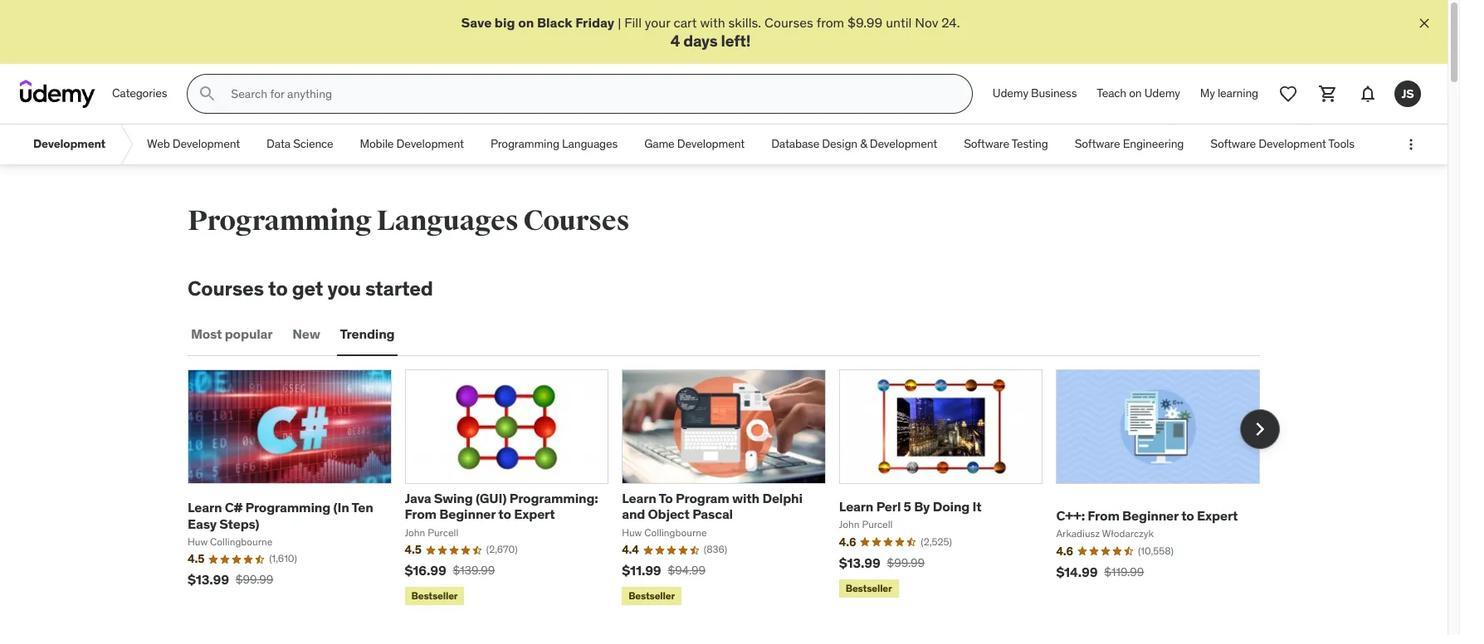 Task type: locate. For each thing, give the bounding box(es) containing it.
1 horizontal spatial from
[[1088, 507, 1120, 524]]

1 vertical spatial on
[[1129, 86, 1142, 101]]

0 vertical spatial on
[[518, 14, 534, 31]]

software engineering
[[1075, 136, 1184, 151]]

on
[[518, 14, 534, 31], [1129, 86, 1142, 101]]

engineering
[[1123, 136, 1184, 151]]

software for software engineering
[[1075, 136, 1121, 151]]

pascal
[[693, 506, 733, 523]]

learn left to
[[622, 490, 657, 507]]

4
[[671, 31, 680, 51]]

2 vertical spatial courses
[[188, 276, 264, 302]]

from inside learn perl 5 by doing it c++: from beginner to expert
[[1088, 507, 1120, 524]]

software left testing
[[964, 136, 1010, 151]]

0 horizontal spatial learn
[[188, 499, 222, 516]]

0 horizontal spatial on
[[518, 14, 534, 31]]

programming languages courses
[[188, 204, 630, 238]]

udemy left business
[[993, 86, 1029, 101]]

learn inside the learn to program with delphi and object pascal
[[622, 490, 657, 507]]

expert
[[514, 506, 555, 523], [1197, 507, 1238, 524]]

1 udemy from the left
[[993, 86, 1029, 101]]

save
[[461, 14, 492, 31]]

started
[[365, 276, 433, 302]]

my learning
[[1200, 86, 1259, 101]]

mobile
[[360, 136, 394, 151]]

(in
[[333, 499, 349, 516]]

beginner
[[440, 506, 496, 523], [1123, 507, 1179, 524]]

easy
[[188, 515, 217, 532]]

and
[[622, 506, 645, 523]]

programming up get
[[188, 204, 372, 238]]

2 horizontal spatial courses
[[765, 14, 814, 31]]

2 horizontal spatial software
[[1211, 136, 1256, 151]]

software down "teach" in the right top of the page
[[1075, 136, 1121, 151]]

js link
[[1388, 74, 1428, 114]]

categories button
[[102, 74, 177, 114]]

programming
[[491, 136, 560, 151], [188, 204, 372, 238], [245, 499, 331, 516]]

more subcategory menu links image
[[1403, 136, 1420, 153]]

1 horizontal spatial on
[[1129, 86, 1142, 101]]

fill
[[625, 14, 642, 31]]

0 vertical spatial courses
[[765, 14, 814, 31]]

most popular button
[[188, 315, 276, 355]]

beginner right c++:
[[1123, 507, 1179, 524]]

shopping cart with 0 items image
[[1319, 84, 1338, 104]]

development inside 'link'
[[172, 136, 240, 151]]

most
[[191, 326, 222, 342]]

1 horizontal spatial beginner
[[1123, 507, 1179, 524]]

1 software from the left
[[964, 136, 1010, 151]]

database design & development
[[771, 136, 938, 151]]

2 udemy from the left
[[1145, 86, 1181, 101]]

carousel element
[[188, 369, 1280, 609]]

0 horizontal spatial beginner
[[440, 506, 496, 523]]

udemy
[[993, 86, 1029, 101], [1145, 86, 1181, 101]]

expert inside learn perl 5 by doing it c++: from beginner to expert
[[1197, 507, 1238, 524]]

nov
[[915, 14, 938, 31]]

new button
[[289, 315, 323, 355]]

to
[[268, 276, 288, 302], [498, 506, 511, 523], [1182, 507, 1195, 524]]

1 horizontal spatial languages
[[562, 136, 618, 151]]

notifications image
[[1358, 84, 1378, 104]]

development left tools
[[1259, 136, 1326, 151]]

with up days
[[700, 14, 725, 31]]

perl
[[876, 498, 901, 515]]

steps)
[[219, 515, 259, 532]]

2 horizontal spatial to
[[1182, 507, 1195, 524]]

learn inside learn perl 5 by doing it c++: from beginner to expert
[[839, 498, 874, 515]]

from inside the java swing (gui) programming: from beginner to expert
[[405, 506, 437, 523]]

development right &
[[870, 136, 938, 151]]

from right c++:
[[1088, 507, 1120, 524]]

programming down search for anything text box
[[491, 136, 560, 151]]

wishlist image
[[1279, 84, 1299, 104]]

on right "teach" in the right top of the page
[[1129, 86, 1142, 101]]

2 horizontal spatial learn
[[839, 498, 874, 515]]

2 development from the left
[[172, 136, 240, 151]]

development down udemy image
[[33, 136, 105, 151]]

courses to get you started
[[188, 276, 433, 302]]

0 horizontal spatial software
[[964, 136, 1010, 151]]

from
[[817, 14, 845, 31]]

2 software from the left
[[1075, 136, 1121, 151]]

data science link
[[253, 125, 347, 165]]

0 vertical spatial with
[[700, 14, 725, 31]]

development right mobile
[[396, 136, 464, 151]]

development
[[33, 136, 105, 151], [172, 136, 240, 151], [396, 136, 464, 151], [677, 136, 745, 151], [870, 136, 938, 151], [1259, 136, 1326, 151]]

development right web
[[172, 136, 240, 151]]

udemy left the 'my'
[[1145, 86, 1181, 101]]

c#
[[225, 499, 243, 516]]

my learning link
[[1190, 74, 1269, 114]]

with
[[700, 14, 725, 31], [732, 490, 760, 507]]

science
[[293, 136, 333, 151]]

categories
[[112, 86, 167, 101]]

save big on black friday | fill your cart with skills. courses from $9.99 until nov 24. 4 days left!
[[461, 14, 960, 51]]

next image
[[1247, 416, 1274, 443]]

beginner right java
[[440, 506, 496, 523]]

6 development from the left
[[1259, 136, 1326, 151]]

5 development from the left
[[870, 136, 938, 151]]

friday
[[576, 14, 615, 31]]

learn to program with delphi and object pascal link
[[622, 490, 803, 523]]

software testing
[[964, 136, 1048, 151]]

black
[[537, 14, 573, 31]]

popular
[[225, 326, 273, 342]]

courses left from
[[765, 14, 814, 31]]

by
[[914, 498, 930, 515]]

courses down programming languages link
[[523, 204, 630, 238]]

from right ten at bottom left
[[405, 506, 437, 523]]

3 development from the left
[[396, 136, 464, 151]]

0 horizontal spatial udemy
[[993, 86, 1029, 101]]

programming left (in
[[245, 499, 331, 516]]

0 horizontal spatial expert
[[514, 506, 555, 523]]

0 horizontal spatial courses
[[188, 276, 264, 302]]

on right big
[[518, 14, 534, 31]]

udemy image
[[20, 80, 95, 108]]

software testing link
[[951, 125, 1062, 165]]

3 software from the left
[[1211, 136, 1256, 151]]

game development
[[644, 136, 745, 151]]

with inside the learn to program with delphi and object pascal
[[732, 490, 760, 507]]

languages for programming languages courses
[[377, 204, 519, 238]]

4 development from the left
[[677, 136, 745, 151]]

development for mobile development
[[396, 136, 464, 151]]

swing
[[434, 490, 473, 507]]

your
[[645, 14, 671, 31]]

software down my learning link
[[1211, 136, 1256, 151]]

software development tools
[[1211, 136, 1355, 151]]

0 horizontal spatial from
[[405, 506, 437, 523]]

with left delphi
[[732, 490, 760, 507]]

1 horizontal spatial to
[[498, 506, 511, 523]]

0 horizontal spatial with
[[700, 14, 725, 31]]

close image
[[1416, 15, 1433, 32]]

learn left "perl"
[[839, 498, 874, 515]]

programming for programming languages courses
[[188, 204, 372, 238]]

software
[[964, 136, 1010, 151], [1075, 136, 1121, 151], [1211, 136, 1256, 151]]

2 vertical spatial programming
[[245, 499, 331, 516]]

development right game
[[677, 136, 745, 151]]

1 vertical spatial programming
[[188, 204, 372, 238]]

1 vertical spatial with
[[732, 490, 760, 507]]

teach on udemy
[[1097, 86, 1181, 101]]

1 horizontal spatial learn
[[622, 490, 657, 507]]

beginner inside the java swing (gui) programming: from beginner to expert
[[440, 506, 496, 523]]

c++:
[[1056, 507, 1085, 524]]

java
[[405, 490, 431, 507]]

1 vertical spatial languages
[[377, 204, 519, 238]]

learn left the c#
[[188, 499, 222, 516]]

to inside learn perl 5 by doing it c++: from beginner to expert
[[1182, 507, 1195, 524]]

0 horizontal spatial languages
[[377, 204, 519, 238]]

from
[[405, 506, 437, 523], [1088, 507, 1120, 524]]

mobile development
[[360, 136, 464, 151]]

learn c# programming (in ten easy steps)
[[188, 499, 373, 532]]

1 horizontal spatial with
[[732, 490, 760, 507]]

languages
[[562, 136, 618, 151], [377, 204, 519, 238]]

1 vertical spatial courses
[[523, 204, 630, 238]]

0 vertical spatial programming
[[491, 136, 560, 151]]

0 vertical spatial languages
[[562, 136, 618, 151]]

1 horizontal spatial software
[[1075, 136, 1121, 151]]

learn inside learn c# programming (in ten easy steps)
[[188, 499, 222, 516]]

1 horizontal spatial expert
[[1197, 507, 1238, 524]]

1 horizontal spatial udemy
[[1145, 86, 1181, 101]]

5
[[904, 498, 912, 515]]

programming:
[[510, 490, 598, 507]]

learn
[[622, 490, 657, 507], [839, 498, 874, 515], [188, 499, 222, 516]]

on inside the save big on black friday | fill your cart with skills. courses from $9.99 until nov 24. 4 days left!
[[518, 14, 534, 31]]

courses up most popular
[[188, 276, 264, 302]]



Task type: describe. For each thing, give the bounding box(es) containing it.
most popular
[[191, 326, 273, 342]]

until
[[886, 14, 912, 31]]

learn to program with delphi and object pascal
[[622, 490, 803, 523]]

skills.
[[729, 14, 762, 31]]

learn for learn c# programming (in ten easy steps)
[[188, 499, 222, 516]]

left!
[[721, 31, 751, 51]]

1 development from the left
[[33, 136, 105, 151]]

development for game development
[[677, 136, 745, 151]]

development for software development tools
[[1259, 136, 1326, 151]]

you
[[328, 276, 361, 302]]

0 horizontal spatial to
[[268, 276, 288, 302]]

beginner inside learn perl 5 by doing it c++: from beginner to expert
[[1123, 507, 1179, 524]]

doing
[[933, 498, 970, 515]]

programming languages link
[[477, 125, 631, 165]]

new
[[293, 326, 320, 342]]

software development tools link
[[1197, 125, 1368, 165]]

learn perl 5 by doing it link
[[839, 498, 982, 515]]

courses inside the save big on black friday | fill your cart with skills. courses from $9.99 until nov 24. 4 days left!
[[765, 14, 814, 31]]

game
[[644, 136, 675, 151]]

(gui)
[[476, 490, 507, 507]]

learn for learn perl 5 by doing it c++: from beginner to expert
[[839, 498, 874, 515]]

arrow pointing to subcategory menu links image
[[119, 125, 134, 165]]

database design & development link
[[758, 125, 951, 165]]

java swing (gui) programming: from beginner to expert link
[[405, 490, 598, 523]]

software engineering link
[[1062, 125, 1197, 165]]

to inside the java swing (gui) programming: from beginner to expert
[[498, 506, 511, 523]]

on inside the teach on udemy link
[[1129, 86, 1142, 101]]

learn perl 5 by doing it c++: from beginner to expert
[[839, 498, 1238, 524]]

trending button
[[337, 315, 398, 355]]

program
[[676, 490, 730, 507]]

submit search image
[[198, 84, 218, 104]]

testing
[[1012, 136, 1048, 151]]

udemy business link
[[983, 74, 1087, 114]]

web development
[[147, 136, 240, 151]]

c++: from beginner to expert link
[[1056, 507, 1238, 524]]

days
[[683, 31, 718, 51]]

teach on udemy link
[[1087, 74, 1190, 114]]

programming inside learn c# programming (in ten easy steps)
[[245, 499, 331, 516]]

expert inside the java swing (gui) programming: from beginner to expert
[[514, 506, 555, 523]]

Search for anything text field
[[228, 80, 952, 108]]

with inside the save big on black friday | fill your cart with skills. courses from $9.99 until nov 24. 4 days left!
[[700, 14, 725, 31]]

programming languages
[[491, 136, 618, 151]]

game development link
[[631, 125, 758, 165]]

ten
[[352, 499, 373, 516]]

to
[[659, 490, 673, 507]]

software for software testing
[[964, 136, 1010, 151]]

design
[[822, 136, 858, 151]]

development link
[[20, 125, 119, 165]]

data science
[[267, 136, 333, 151]]

languages for programming languages
[[562, 136, 618, 151]]

it
[[973, 498, 982, 515]]

object
[[648, 506, 690, 523]]

$9.99
[[848, 14, 883, 31]]

cart
[[674, 14, 697, 31]]

web
[[147, 136, 170, 151]]

java swing (gui) programming: from beginner to expert
[[405, 490, 598, 523]]

|
[[618, 14, 621, 31]]

database
[[771, 136, 820, 151]]

data
[[267, 136, 291, 151]]

trending
[[340, 326, 395, 342]]

learn c# programming (in ten easy steps) link
[[188, 499, 373, 532]]

my
[[1200, 86, 1215, 101]]

get
[[292, 276, 323, 302]]

tools
[[1329, 136, 1355, 151]]

delphi
[[763, 490, 803, 507]]

1 horizontal spatial courses
[[523, 204, 630, 238]]

software for software development tools
[[1211, 136, 1256, 151]]

learn for learn to program with delphi and object pascal
[[622, 490, 657, 507]]

development for web development
[[172, 136, 240, 151]]

learning
[[1218, 86, 1259, 101]]

&
[[860, 136, 867, 151]]

programming for programming languages
[[491, 136, 560, 151]]

teach
[[1097, 86, 1127, 101]]

web development link
[[134, 125, 253, 165]]

js
[[1402, 86, 1414, 101]]

24.
[[942, 14, 960, 31]]

big
[[495, 14, 515, 31]]

mobile development link
[[347, 125, 477, 165]]



Task type: vqa. For each thing, say whether or not it's contained in the screenshot.
'5'
yes



